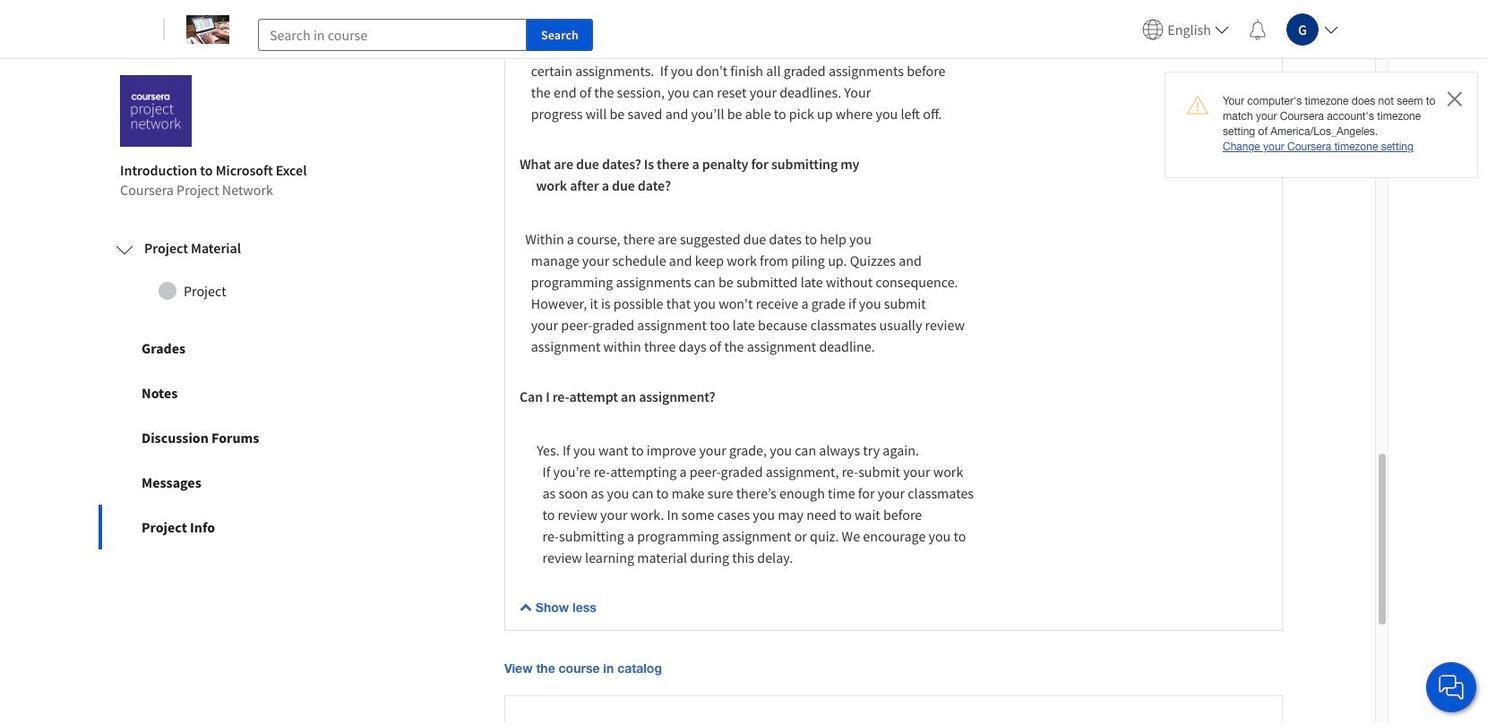 Task type: vqa. For each thing, say whether or not it's contained in the screenshot.
Timezone mismatch warning modal dialog
yes



Task type: describe. For each thing, give the bounding box(es) containing it.
name home page | coursera image
[[186, 15, 229, 43]]

timezone mismatch warning modal dialog
[[1165, 72, 1478, 178]]



Task type: locate. For each thing, give the bounding box(es) containing it.
help center image
[[1441, 677, 1462, 699]]

Search in course text field
[[258, 18, 527, 51]]

coursera project network image
[[120, 75, 192, 147]]



